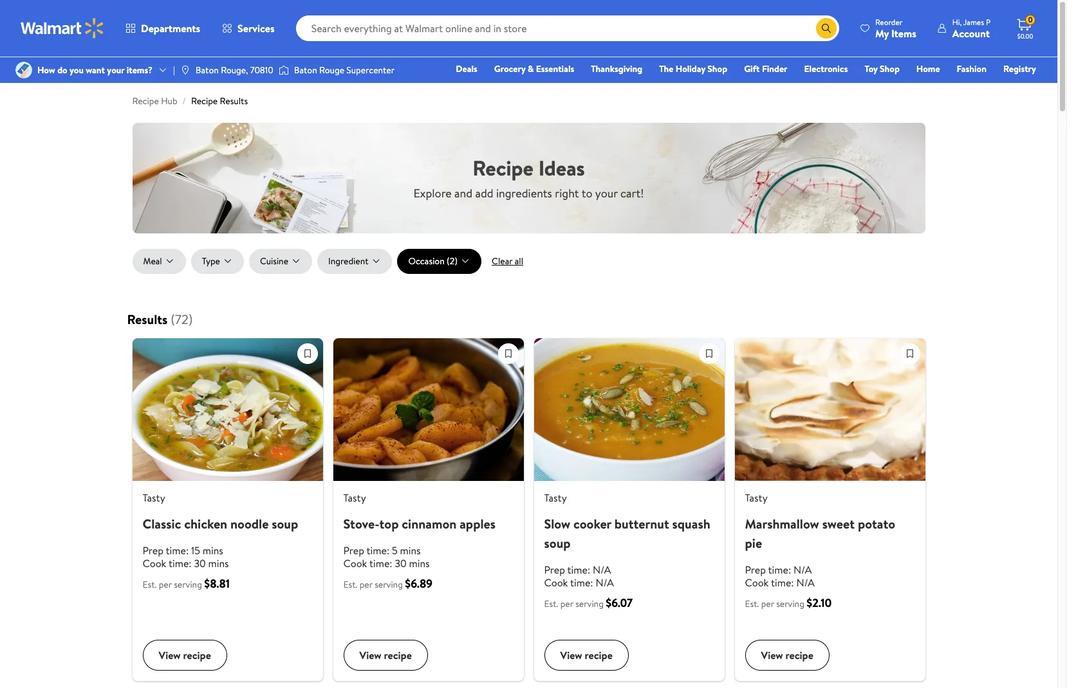 Task type: vqa. For each thing, say whether or not it's contained in the screenshot.
shipped
no



Task type: describe. For each thing, give the bounding box(es) containing it.
fashion
[[957, 62, 987, 75]]

ingredient button
[[317, 249, 392, 274]]

per for marshmallow sweet potato pie
[[761, 598, 774, 611]]

(72)
[[171, 311, 193, 328]]

$2.10
[[807, 596, 832, 612]]

toy shop link
[[859, 62, 906, 76]]

2 shop from the left
[[880, 62, 900, 75]]

classic chicken noodle soup
[[143, 516, 298, 533]]

recipe hub link
[[132, 95, 177, 107]]

departments button
[[115, 13, 211, 44]]

baton for baton rouge supercenter
[[294, 64, 317, 77]]

registry
[[1003, 62, 1036, 75]]

$8.81
[[204, 576, 230, 592]]

|
[[173, 64, 175, 77]]

view for classic chicken noodle soup
[[159, 649, 181, 663]]

marshmallow sweet potato pie
[[745, 516, 895, 552]]

registry link
[[998, 62, 1042, 76]]

n/a up est. per serving $2.10
[[794, 563, 812, 577]]

cinnamon
[[402, 516, 457, 533]]

1 horizontal spatial recipe
[[191, 95, 218, 107]]

recipe for top
[[384, 649, 412, 663]]

occasion (2)
[[408, 255, 458, 268]]

tasty for marshmallow
[[745, 491, 768, 505]]

electronics
[[804, 62, 848, 75]]

prep time: 15 mins cook time: 30 mins
[[143, 544, 229, 571]]

butternut
[[615, 516, 669, 533]]

test image for marshmallow sweet potato pie
[[900, 344, 919, 364]]

cuisine
[[260, 255, 288, 268]]

 image for baton rouge supercenter
[[279, 64, 289, 77]]

services
[[238, 21, 275, 35]]

gift finder link
[[738, 62, 793, 76]]

clear all
[[492, 255, 523, 268]]

(2)
[[447, 255, 458, 268]]

meal button
[[132, 249, 186, 274]]

view recipe for slow cooker butternut squash soup
[[560, 649, 613, 663]]

recipe ideas explore and add ingredients right to your cart!
[[414, 154, 644, 201]]

occasion (2) button
[[397, 249, 482, 274]]

do
[[57, 64, 67, 77]]

clear
[[492, 255, 513, 268]]

want
[[86, 64, 105, 77]]

baton for baton rouge, 70810
[[196, 64, 219, 77]]

Search search field
[[296, 15, 839, 41]]

cart!
[[621, 185, 644, 201]]

supercenter
[[347, 64, 395, 77]]

grocery
[[494, 62, 526, 75]]

n/a up $2.10
[[796, 576, 815, 590]]

5
[[392, 544, 398, 558]]

cook inside prep time: 5 mins cook time: 30 mins
[[343, 557, 367, 571]]

you
[[70, 64, 84, 77]]

walmart+
[[998, 80, 1036, 93]]

type
[[202, 255, 220, 268]]

$0.00
[[1018, 32, 1033, 41]]

ingredient
[[328, 255, 368, 268]]

0 vertical spatial soup
[[272, 516, 298, 533]]

cook inside prep time: 15 mins cook time: 30 mins
[[143, 557, 166, 571]]

recipe hub / recipe results
[[132, 95, 248, 107]]

mins right '15'
[[203, 544, 223, 558]]

serving for slow
[[576, 598, 604, 611]]

 image for baton rouge, 70810
[[180, 65, 190, 75]]

james
[[963, 16, 984, 27]]

test image
[[298, 344, 317, 364]]

stove-top cinnamon apples
[[343, 516, 496, 533]]

add
[[475, 185, 493, 201]]

home
[[917, 62, 940, 75]]

essentials
[[536, 62, 574, 75]]

chicken
[[184, 516, 227, 533]]

hi,
[[952, 16, 962, 27]]

hub
[[161, 95, 177, 107]]

view recipe for stove-top cinnamon apples
[[359, 649, 412, 663]]

prep time: n/a cook time: n/a for slow cooker butternut squash soup
[[544, 563, 614, 590]]

view for marshmallow sweet potato pie
[[761, 649, 783, 663]]

&
[[528, 62, 534, 75]]

est. for slow cooker butternut squash soup
[[544, 598, 558, 611]]

meal
[[143, 255, 162, 268]]

view recipe for marshmallow sweet potato pie
[[761, 649, 814, 663]]

tasty for stove-
[[343, 491, 366, 505]]

$6.07
[[606, 596, 633, 612]]

est. per serving $6.07
[[544, 596, 633, 612]]

slow cooker butternut squash soup
[[544, 516, 710, 552]]

est. for stove-top cinnamon apples
[[343, 579, 357, 592]]

the holiday shop link
[[653, 62, 733, 76]]

stove-top cinnamon apples image
[[333, 339, 524, 482]]

15
[[191, 544, 200, 558]]

all
[[515, 255, 523, 268]]

tasty for slow
[[544, 491, 567, 505]]

70810
[[250, 64, 273, 77]]

mins up $6.89 at the bottom left
[[409, 557, 430, 571]]

top
[[379, 516, 399, 533]]

recipe for cooker
[[585, 649, 613, 663]]

n/a up $6.07
[[596, 576, 614, 590]]

reorder my items
[[875, 16, 916, 40]]

grocery & essentials link
[[488, 62, 580, 76]]

thanksgiving link
[[585, 62, 648, 76]]

prep for classic chicken noodle soup
[[143, 544, 163, 558]]

apples
[[460, 516, 496, 533]]

occasion
[[408, 255, 445, 268]]

prep for stove-top cinnamon apples
[[343, 544, 364, 558]]



Task type: locate. For each thing, give the bounding box(es) containing it.
30 for top
[[395, 557, 407, 571]]

1 horizontal spatial  image
[[279, 64, 289, 77]]

0 vertical spatial your
[[107, 64, 124, 77]]

slow cooker butternut squash soup image
[[534, 339, 724, 482]]

0 horizontal spatial  image
[[180, 65, 190, 75]]

test image for stove-top cinnamon apples
[[499, 344, 518, 364]]

1 shop from the left
[[708, 62, 727, 75]]

per for classic chicken noodle soup
[[159, 579, 172, 592]]

soup inside the slow cooker butternut squash soup
[[544, 535, 571, 552]]

 image right |
[[180, 65, 190, 75]]

potato
[[858, 516, 895, 533]]

2 prep time: n/a cook time: n/a from the left
[[745, 563, 815, 590]]

recipe for ideas
[[473, 154, 534, 182]]

walmart image
[[21, 18, 104, 39]]

per
[[159, 579, 172, 592], [360, 579, 373, 592], [560, 598, 573, 611], [761, 598, 774, 611]]

 image right 70810
[[279, 64, 289, 77]]

0 horizontal spatial 30
[[194, 557, 206, 571]]

serving down prep time: 5 mins cook time: 30 mins
[[375, 579, 403, 592]]

serving down prep time: 15 mins cook time: 30 mins
[[174, 579, 202, 592]]

one
[[938, 80, 957, 93]]

debit
[[959, 80, 981, 93]]

serving left $6.07
[[576, 598, 604, 611]]

fashion link
[[951, 62, 993, 76]]

tasty up marshmallow
[[745, 491, 768, 505]]

cook up est. per serving $8.81
[[143, 557, 166, 571]]

 image
[[279, 64, 289, 77], [180, 65, 190, 75]]

baton left rouge
[[294, 64, 317, 77]]

30 for chicken
[[194, 557, 206, 571]]

2 view from the left
[[359, 649, 381, 663]]

hi, james p account
[[952, 16, 991, 40]]

4 view recipe from the left
[[761, 649, 814, 663]]

2 30 from the left
[[395, 557, 407, 571]]

tasty up slow at the bottom right
[[544, 491, 567, 505]]

prep time: n/a cook time: n/a up est. per serving $2.10
[[745, 563, 815, 590]]

1 horizontal spatial prep time: n/a cook time: n/a
[[745, 563, 815, 590]]

1 vertical spatial your
[[595, 185, 618, 201]]

Walmart Site-Wide search field
[[296, 15, 839, 41]]

how do you want your items?
[[37, 64, 153, 77]]

gift
[[744, 62, 760, 75]]

3 test image from the left
[[900, 344, 919, 364]]

search icon image
[[821, 23, 832, 33]]

prep down stove- at the bottom left
[[343, 544, 364, 558]]

serving left $2.10
[[776, 598, 804, 611]]

recipe for sweet
[[786, 649, 814, 663]]

prep
[[143, 544, 163, 558], [343, 544, 364, 558], [544, 563, 565, 577], [745, 563, 766, 577]]

3 view recipe from the left
[[560, 649, 613, 663]]

n/a up the est. per serving $6.07
[[593, 563, 611, 577]]

tasty up stove- at the bottom left
[[343, 491, 366, 505]]

2 horizontal spatial test image
[[900, 344, 919, 364]]

1 tasty from the left
[[143, 491, 165, 505]]

2 test image from the left
[[699, 344, 719, 364]]

1 horizontal spatial baton
[[294, 64, 317, 77]]

recipe for hub
[[132, 95, 159, 107]]

1 prep time: n/a cook time: n/a from the left
[[544, 563, 614, 590]]

classic
[[143, 516, 181, 533]]

walmart+ link
[[992, 80, 1042, 94]]

stove-
[[343, 516, 379, 533]]

results left (72)
[[127, 311, 168, 328]]

serving inside est. per serving $2.10
[[776, 598, 804, 611]]

test image for slow cooker butternut squash soup
[[699, 344, 719, 364]]

and
[[454, 185, 473, 201]]

1 horizontal spatial soup
[[544, 535, 571, 552]]

ingredients
[[496, 185, 552, 201]]

per inside est. per serving $8.81
[[159, 579, 172, 592]]

n/a
[[593, 563, 611, 577], [794, 563, 812, 577], [596, 576, 614, 590], [796, 576, 815, 590]]

test image
[[499, 344, 518, 364], [699, 344, 719, 364], [900, 344, 919, 364]]

baton
[[196, 64, 219, 77], [294, 64, 317, 77]]

est. per serving $6.89
[[343, 576, 433, 592]]

1 vertical spatial results
[[127, 311, 168, 328]]

cook up the est. per serving $6.07
[[544, 576, 568, 590]]

electronics link
[[798, 62, 854, 76]]

view
[[159, 649, 181, 663], [359, 649, 381, 663], [560, 649, 582, 663], [761, 649, 783, 663]]

one debit link
[[932, 80, 987, 94]]

1 horizontal spatial 30
[[395, 557, 407, 571]]

recipe
[[132, 95, 159, 107], [191, 95, 218, 107], [473, 154, 534, 182]]

prep inside prep time: 5 mins cook time: 30 mins
[[343, 544, 364, 558]]

your right want
[[107, 64, 124, 77]]

baton left rouge,
[[196, 64, 219, 77]]

0 horizontal spatial shop
[[708, 62, 727, 75]]

30 up est. per serving $8.81
[[194, 557, 206, 571]]

shop right toy at the top right
[[880, 62, 900, 75]]

items?
[[127, 64, 153, 77]]

2 horizontal spatial recipe
[[473, 154, 534, 182]]

est. inside 'est. per serving $6.89'
[[343, 579, 357, 592]]

departments
[[141, 21, 200, 35]]

prep time: n/a cook time: n/a for marshmallow sweet potato pie
[[745, 563, 815, 590]]

prep for slow cooker butternut squash soup
[[544, 563, 565, 577]]

how
[[37, 64, 55, 77]]

/
[[183, 95, 186, 107]]

your right to
[[595, 185, 618, 201]]

mins up $8.81
[[208, 557, 229, 571]]

baton rouge, 70810
[[196, 64, 273, 77]]

3 view from the left
[[560, 649, 582, 663]]

recipe for chicken
[[183, 649, 211, 663]]

per left $6.07
[[560, 598, 573, 611]]

prep for marshmallow sweet potato pie
[[745, 563, 766, 577]]

p
[[986, 16, 991, 27]]

1 horizontal spatial shop
[[880, 62, 900, 75]]

per left $2.10
[[761, 598, 774, 611]]

serving for marshmallow
[[776, 598, 804, 611]]

4 recipe from the left
[[786, 649, 814, 663]]

30 up 'est. per serving $6.89'
[[395, 557, 407, 571]]

recipe inside recipe ideas explore and add ingredients right to your cart!
[[473, 154, 534, 182]]

view for slow cooker butternut squash soup
[[560, 649, 582, 663]]

squash
[[672, 516, 710, 533]]

prep down slow at the bottom right
[[544, 563, 565, 577]]

marshmallow sweet potato pie image
[[735, 339, 925, 482]]

per inside 'est. per serving $6.89'
[[360, 579, 373, 592]]

0 horizontal spatial soup
[[272, 516, 298, 533]]

est. for marshmallow sweet potato pie
[[745, 598, 759, 611]]

est. for classic chicken noodle soup
[[143, 579, 157, 592]]

recipe left hub
[[132, 95, 159, 107]]

marshmallow
[[745, 516, 819, 533]]

0 horizontal spatial results
[[127, 311, 168, 328]]

registry one debit
[[938, 62, 1036, 93]]

serving inside the est. per serving $6.07
[[576, 598, 604, 611]]

recipe right /
[[191, 95, 218, 107]]

to
[[582, 185, 593, 201]]

tasty
[[143, 491, 165, 505], [343, 491, 366, 505], [544, 491, 567, 505], [745, 491, 768, 505]]

est. inside the est. per serving $6.07
[[544, 598, 558, 611]]

0
[[1028, 14, 1033, 25]]

3 recipe from the left
[[585, 649, 613, 663]]

toy shop
[[865, 62, 900, 75]]

tasty up classic
[[143, 491, 165, 505]]

est.
[[143, 579, 157, 592], [343, 579, 357, 592], [544, 598, 558, 611], [745, 598, 759, 611]]

per down prep time: 15 mins cook time: 30 mins
[[159, 579, 172, 592]]

4 tasty from the left
[[745, 491, 768, 505]]

pie
[[745, 535, 762, 552]]

per for slow cooker butternut squash soup
[[560, 598, 573, 611]]

sweet
[[822, 516, 855, 533]]

0 horizontal spatial baton
[[196, 64, 219, 77]]

3 tasty from the left
[[544, 491, 567, 505]]

prep down pie
[[745, 563, 766, 577]]

2 tasty from the left
[[343, 491, 366, 505]]

cuisine button
[[249, 249, 312, 274]]

rouge
[[319, 64, 344, 77]]

holiday
[[676, 62, 705, 75]]

1 view from the left
[[159, 649, 181, 663]]

1 horizontal spatial test image
[[699, 344, 719, 364]]

1 horizontal spatial results
[[220, 95, 248, 107]]

prep time: n/a cook time: n/a up the est. per serving $6.07
[[544, 563, 614, 590]]

deals link
[[450, 62, 483, 76]]

4 view from the left
[[761, 649, 783, 663]]

est. inside est. per serving $8.81
[[143, 579, 157, 592]]

services button
[[211, 13, 286, 44]]

est. per serving $8.81
[[143, 576, 230, 592]]

shop right holiday
[[708, 62, 727, 75]]

0 vertical spatial results
[[220, 95, 248, 107]]

0 horizontal spatial prep time: n/a cook time: n/a
[[544, 563, 614, 590]]

tasty for classic
[[143, 491, 165, 505]]

the
[[659, 62, 674, 75]]

finder
[[762, 62, 788, 75]]

mins right 5
[[400, 544, 421, 558]]

2 recipe from the left
[[384, 649, 412, 663]]

serving inside 'est. per serving $6.89'
[[375, 579, 403, 592]]

recipe up add
[[473, 154, 534, 182]]

1 view recipe from the left
[[159, 649, 211, 663]]

per inside est. per serving $2.10
[[761, 598, 774, 611]]

$6.89
[[405, 576, 433, 592]]

30 inside prep time: 15 mins cook time: 30 mins
[[194, 557, 206, 571]]

prep time: 5 mins cook time: 30 mins
[[343, 544, 430, 571]]

ideas
[[539, 154, 585, 182]]

1 30 from the left
[[194, 557, 206, 571]]

serving for stove-
[[375, 579, 403, 592]]

30 inside prep time: 5 mins cook time: 30 mins
[[395, 557, 407, 571]]

type button
[[191, 249, 244, 274]]

0 horizontal spatial test image
[[499, 344, 518, 364]]

1 horizontal spatial your
[[595, 185, 618, 201]]

prep inside prep time: 15 mins cook time: 30 mins
[[143, 544, 163, 558]]

soup right noodle
[[272, 516, 298, 533]]

items
[[891, 26, 916, 40]]

view for stove-top cinnamon apples
[[359, 649, 381, 663]]

cooker
[[574, 516, 611, 533]]

recipe
[[183, 649, 211, 663], [384, 649, 412, 663], [585, 649, 613, 663], [786, 649, 814, 663]]

home link
[[911, 62, 946, 76]]

per for stove-top cinnamon apples
[[360, 579, 373, 592]]

results down baton rouge, 70810
[[220, 95, 248, 107]]

cook up est. per serving $2.10
[[745, 576, 769, 590]]

view recipe for classic chicken noodle soup
[[159, 649, 211, 663]]

cook up 'est. per serving $6.89'
[[343, 557, 367, 571]]

per inside the est. per serving $6.07
[[560, 598, 573, 611]]

1 baton from the left
[[196, 64, 219, 77]]

baton rouge supercenter
[[294, 64, 395, 77]]

slow
[[544, 516, 570, 533]]

 image
[[15, 62, 32, 79]]

prep down classic
[[143, 544, 163, 558]]

noodle
[[230, 516, 269, 533]]

1 test image from the left
[[499, 344, 518, 364]]

thanksgiving
[[591, 62, 643, 75]]

2 baton from the left
[[294, 64, 317, 77]]

est. per serving $2.10
[[745, 596, 832, 612]]

grocery & essentials
[[494, 62, 574, 75]]

account
[[952, 26, 990, 40]]

1 vertical spatial soup
[[544, 535, 571, 552]]

deals
[[456, 62, 477, 75]]

your inside recipe ideas explore and add ingredients right to your cart!
[[595, 185, 618, 201]]

0 horizontal spatial recipe
[[132, 95, 159, 107]]

explore
[[414, 185, 452, 201]]

rouge,
[[221, 64, 248, 77]]

prep time: n/a cook time: n/a
[[544, 563, 614, 590], [745, 563, 815, 590]]

serving for classic
[[174, 579, 202, 592]]

per down prep time: 5 mins cook time: 30 mins
[[360, 579, 373, 592]]

shop
[[708, 62, 727, 75], [880, 62, 900, 75]]

est. inside est. per serving $2.10
[[745, 598, 759, 611]]

right
[[555, 185, 579, 201]]

0 $0.00
[[1018, 14, 1033, 41]]

1 recipe from the left
[[183, 649, 211, 663]]

serving inside est. per serving $8.81
[[174, 579, 202, 592]]

classic chicken noodle soup image
[[132, 339, 323, 482]]

soup down slow at the bottom right
[[544, 535, 571, 552]]

0 horizontal spatial your
[[107, 64, 124, 77]]

2 view recipe from the left
[[359, 649, 412, 663]]



